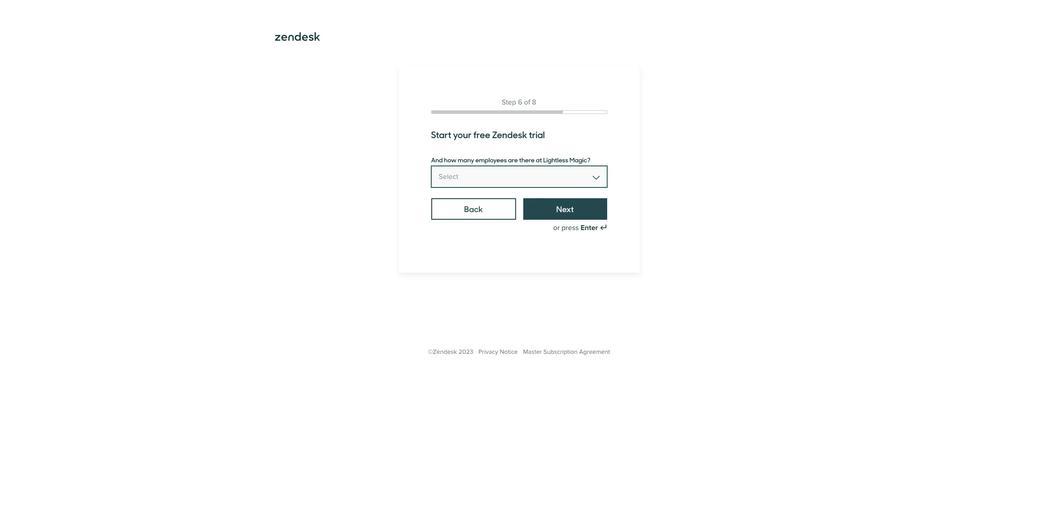 Task type: describe. For each thing, give the bounding box(es) containing it.
?
[[587, 155, 591, 164]]

2023
[[459, 348, 473, 356]]

next
[[556, 203, 574, 215]]

master subscription agreement
[[523, 348, 610, 356]]

subscription
[[544, 348, 578, 356]]

or press enter
[[553, 224, 598, 233]]

step 6 of 8
[[502, 98, 536, 107]]

privacy
[[479, 348, 498, 356]]

there
[[519, 155, 535, 164]]

lightless
[[543, 155, 568, 164]]

free
[[473, 128, 490, 141]]

employees
[[475, 155, 507, 164]]

start
[[431, 128, 451, 141]]

magic
[[570, 155, 587, 164]]

of
[[524, 98, 530, 107]]

6
[[518, 98, 522, 107]]

back button
[[431, 198, 516, 220]]

next button
[[523, 198, 607, 220]]

privacy notice
[[479, 348, 518, 356]]

back
[[464, 203, 483, 215]]

and how many employees are there at lightless magic ?
[[431, 155, 591, 164]]

and
[[431, 155, 443, 164]]

at
[[536, 155, 542, 164]]

enter
[[581, 224, 598, 233]]



Task type: vqa. For each thing, say whether or not it's contained in the screenshot.
many
yes



Task type: locate. For each thing, give the bounding box(es) containing it.
many
[[458, 155, 474, 164]]

zendesk
[[492, 128, 527, 141]]

©zendesk 2023 link
[[428, 348, 473, 356]]

privacy notice link
[[479, 348, 518, 356]]

8
[[532, 98, 536, 107]]

master
[[523, 348, 542, 356]]

trial
[[529, 128, 545, 141]]

start your free zendesk trial
[[431, 128, 545, 141]]

notice
[[500, 348, 518, 356]]

your
[[453, 128, 472, 141]]

zendesk image
[[275, 32, 320, 41]]

©zendesk 2023
[[428, 348, 473, 356]]

agreement
[[579, 348, 610, 356]]

how
[[444, 155, 457, 164]]

master subscription agreement link
[[523, 348, 610, 356]]

step
[[502, 98, 516, 107]]

press
[[562, 224, 579, 233]]

or
[[553, 224, 560, 233]]

©zendesk
[[428, 348, 457, 356]]

enter image
[[600, 224, 607, 232]]

are
[[508, 155, 518, 164]]



